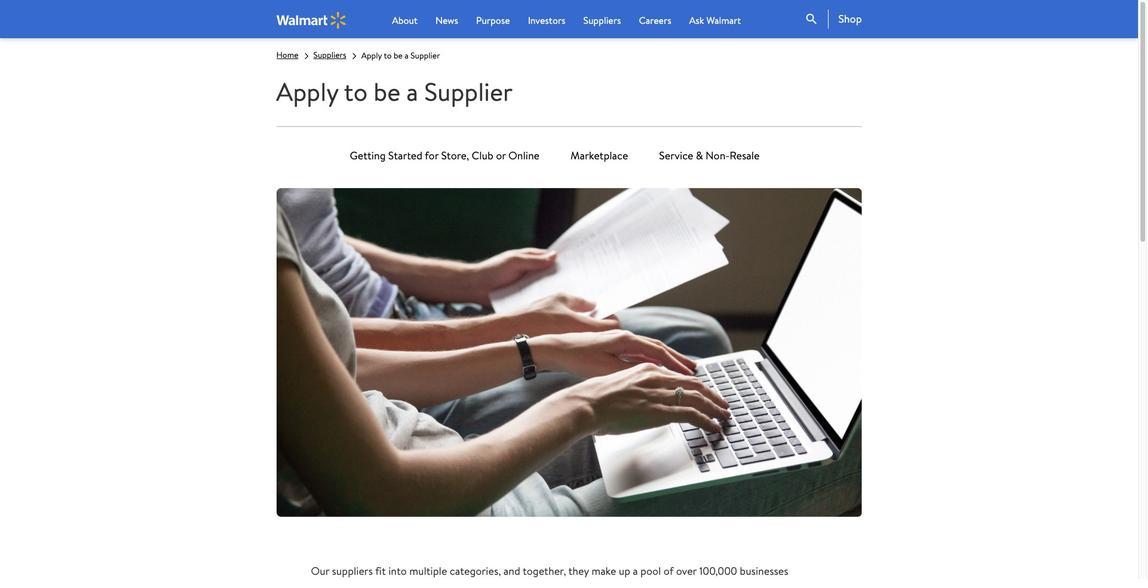 Task type: locate. For each thing, give the bounding box(es) containing it.
suppliers left careers
[[584, 14, 621, 27]]

0 vertical spatial suppliers
[[584, 14, 621, 27]]

apply
[[361, 50, 382, 62], [276, 74, 339, 109]]

ask walmart
[[690, 14, 741, 27]]

0 vertical spatial supplier
[[411, 50, 440, 62]]

1 horizontal spatial to
[[384, 50, 392, 62]]

service & non-resale
[[659, 148, 760, 163]]

careers link
[[639, 13, 672, 27]]

apply to be a supplier
[[361, 50, 440, 62], [276, 74, 513, 109]]

investors button
[[528, 13, 566, 27]]

0 vertical spatial apply
[[361, 50, 382, 62]]

started
[[388, 148, 423, 163]]

investors
[[528, 14, 566, 27]]

suppliers button
[[584, 13, 621, 27]]

pool
[[641, 564, 661, 579]]

up
[[619, 564, 631, 579]]

suppliers
[[332, 564, 373, 579]]

search
[[805, 12, 819, 26]]

they
[[569, 564, 589, 579]]

supplier
[[411, 50, 440, 62], [424, 74, 513, 109]]

careers
[[639, 14, 672, 27]]

to down the 'suppliers' link
[[344, 74, 368, 109]]

online
[[509, 148, 540, 163]]

together,
[[523, 564, 566, 579]]

to
[[384, 50, 392, 62], [344, 74, 368, 109]]

ask walmart link
[[690, 13, 741, 27]]

a inside our suppliers fit into multiple categories, and together, they make up a pool of over 100,000 businesses
[[633, 564, 638, 579]]

1 vertical spatial apply
[[276, 74, 339, 109]]

suppliers down "home" image
[[314, 49, 346, 61]]

marketplace link
[[571, 142, 628, 171]]

1 horizontal spatial suppliers
[[584, 14, 621, 27]]

a woman works on a laptop in her lap while a man next to her looks through paperwork. image
[[276, 188, 862, 518]]

1 vertical spatial to
[[344, 74, 368, 109]]

apply down home 'link'
[[276, 74, 339, 109]]

0 horizontal spatial apply
[[276, 74, 339, 109]]

and
[[504, 564, 521, 579]]

about button
[[392, 13, 418, 27]]

home
[[276, 49, 299, 61]]

be
[[394, 50, 403, 62], [374, 74, 401, 109]]

home link
[[276, 49, 299, 61]]

2 vertical spatial a
[[633, 564, 638, 579]]

1 vertical spatial supplier
[[424, 74, 513, 109]]

apply right the 'suppliers' link
[[361, 50, 382, 62]]

a
[[405, 50, 409, 62], [407, 74, 418, 109], [633, 564, 638, 579]]

1 vertical spatial suppliers
[[314, 49, 346, 61]]

0 horizontal spatial suppliers
[[314, 49, 346, 61]]

ask
[[690, 14, 704, 27]]

to right the 'suppliers' link
[[384, 50, 392, 62]]

our
[[311, 564, 329, 579]]

about
[[392, 14, 418, 27]]

suppliers
[[584, 14, 621, 27], [314, 49, 346, 61]]

0 vertical spatial to
[[384, 50, 392, 62]]

1 horizontal spatial apply
[[361, 50, 382, 62]]

home image
[[276, 12, 347, 28]]



Task type: vqa. For each thing, say whether or not it's contained in the screenshot.
the healthy
no



Task type: describe. For each thing, give the bounding box(es) containing it.
marketplace
[[571, 148, 628, 163]]

service & non-resale link
[[659, 142, 760, 171]]

multiple
[[409, 564, 447, 579]]

0 horizontal spatial to
[[344, 74, 368, 109]]

1 vertical spatial a
[[407, 74, 418, 109]]

purpose button
[[476, 13, 510, 27]]

0 vertical spatial apply to be a supplier
[[361, 50, 440, 62]]

into
[[389, 564, 407, 579]]

for
[[425, 148, 439, 163]]

0 vertical spatial be
[[394, 50, 403, 62]]

club
[[472, 148, 494, 163]]

&
[[696, 148, 703, 163]]

of
[[664, 564, 674, 579]]

suppliers link
[[314, 49, 346, 61]]

resale
[[730, 148, 760, 163]]

fit
[[375, 564, 386, 579]]

make
[[592, 564, 616, 579]]

categories,
[[450, 564, 501, 579]]

our suppliers fit into multiple categories, and together, they make up a pool of over 100,000 businesses
[[311, 564, 816, 580]]

over
[[676, 564, 697, 579]]

0 vertical spatial a
[[405, 50, 409, 62]]

100,000
[[700, 564, 738, 579]]

service
[[659, 148, 694, 163]]

suppliers for the 'suppliers' link
[[314, 49, 346, 61]]

businesses
[[740, 564, 789, 579]]

shop link
[[829, 10, 862, 29]]

non-
[[706, 148, 730, 163]]

news button
[[436, 13, 458, 27]]

suppliers for suppliers popup button
[[584, 14, 621, 27]]

shop
[[839, 11, 862, 26]]

getting started for store, club or online link
[[350, 142, 540, 171]]

purpose
[[476, 14, 510, 27]]

getting
[[350, 148, 386, 163]]

walmart
[[707, 14, 741, 27]]

getting started for store, club or online
[[350, 148, 540, 163]]

or
[[496, 148, 506, 163]]

1 vertical spatial be
[[374, 74, 401, 109]]

1 vertical spatial apply to be a supplier
[[276, 74, 513, 109]]

news
[[436, 14, 458, 27]]

store,
[[441, 148, 469, 163]]



